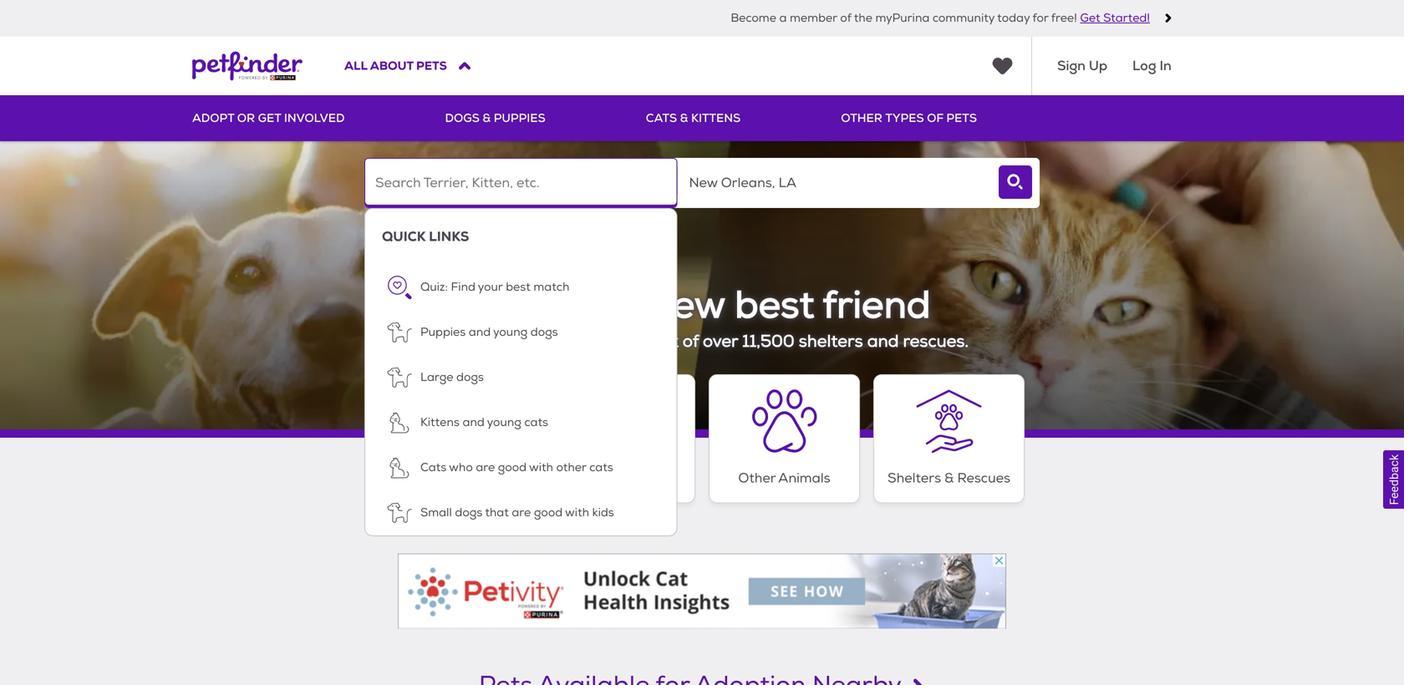 Task type: describe. For each thing, give the bounding box(es) containing it.
are inside 'link'
[[476, 461, 495, 475]]

from
[[539, 331, 578, 352]]

links
[[429, 228, 469, 245]]

pets inside primary element
[[947, 110, 977, 126]]

shelters & rescues link
[[874, 375, 1025, 504]]

who
[[449, 461, 473, 475]]

become a member of the mypurina community today for free! get started!
[[731, 11, 1150, 25]]

sign
[[1058, 57, 1086, 75]]

dogs for dogs & puppies
[[445, 110, 480, 126]]

dogs for large dogs
[[457, 370, 484, 385]]

other animals
[[739, 470, 831, 487]]

puppies inside primary element
[[494, 110, 546, 126]]

adopt or get involved link
[[192, 95, 345, 141]]

sign up link
[[1058, 55, 1108, 77]]

pets inside dropdown button
[[416, 58, 447, 73]]

animals
[[779, 470, 831, 487]]

friend
[[823, 282, 931, 329]]

your inside animal search quick links list box
[[478, 280, 503, 295]]

& for puppies
[[483, 110, 491, 126]]

kittens and young cats
[[421, 416, 548, 430]]

kittens inside animal search quick links list box
[[421, 416, 460, 430]]

up
[[1089, 57, 1108, 75]]

& for kittens
[[680, 110, 688, 126]]

rescues
[[958, 470, 1011, 487]]

that
[[485, 506, 509, 520]]

kittens inside primary element
[[691, 110, 741, 126]]

a
[[780, 11, 787, 25]]

dogs inside puppies and young dogs link
[[531, 325, 558, 340]]

log
[[1133, 57, 1157, 75]]

dogs for dogs
[[439, 470, 472, 487]]

puppies and young dogs
[[421, 325, 558, 340]]

browse
[[436, 331, 496, 352]]

good inside 'link'
[[498, 461, 527, 475]]

young for dogs
[[493, 325, 528, 340]]

quick
[[382, 228, 426, 245]]

over
[[703, 331, 738, 352]]

1 horizontal spatial of
[[841, 11, 852, 25]]

and for dogs
[[469, 325, 491, 340]]

dogs for small dogs that are good with kids
[[455, 506, 483, 520]]

for
[[1033, 11, 1049, 25]]

cats who are good with other cats
[[421, 461, 613, 475]]

best for match
[[506, 280, 531, 295]]

puppies and young dogs link
[[365, 310, 677, 355]]

kittens and young cats link
[[365, 401, 677, 446]]

match
[[534, 280, 570, 295]]

the
[[854, 11, 873, 25]]

cats link
[[544, 375, 696, 504]]

with inside 'link'
[[529, 461, 553, 475]]

get inside primary element
[[258, 110, 281, 126]]

log in link
[[1133, 55, 1172, 77]]

11,500
[[743, 331, 795, 352]]

cats for cats & kittens
[[646, 110, 677, 126]]

advertisement element
[[398, 554, 1007, 629]]

quiz:
[[421, 280, 448, 295]]

small
[[421, 506, 452, 520]]

of inside find your new best friend browse pets from our network of over 11,500 shelters and rescues.
[[683, 331, 699, 352]]

pets
[[500, 331, 535, 352]]



Task type: vqa. For each thing, say whether or not it's contained in the screenshot.
bottom young
yes



Task type: locate. For each thing, give the bounding box(es) containing it.
1 horizontal spatial &
[[680, 110, 688, 126]]

get
[[1081, 11, 1101, 25], [258, 110, 281, 126]]

dogs link
[[380, 375, 531, 504]]

1 vertical spatial puppies
[[421, 325, 466, 340]]

0 horizontal spatial of
[[683, 331, 699, 352]]

mypurina
[[876, 11, 930, 25]]

quiz: find your best match link
[[365, 265, 677, 310]]

1 vertical spatial with
[[565, 506, 589, 520]]

cats
[[646, 110, 677, 126], [421, 461, 447, 475], [605, 470, 635, 487]]

other for other types of pets
[[841, 110, 883, 126]]

with left "kids"
[[565, 506, 589, 520]]

animal search quick links list box
[[365, 208, 678, 537]]

large dogs link
[[365, 355, 677, 401]]

0 vertical spatial other
[[841, 110, 883, 126]]

find right quiz:
[[451, 280, 476, 295]]

member
[[790, 11, 838, 25]]

&
[[483, 110, 491, 126], [680, 110, 688, 126], [945, 470, 954, 487]]

0 vertical spatial good
[[498, 461, 527, 475]]

cats & kittens link
[[646, 95, 741, 141]]

1 horizontal spatial puppies
[[494, 110, 546, 126]]

2 vertical spatial of
[[683, 331, 699, 352]]

find inside animal search quick links list box
[[451, 280, 476, 295]]

0 vertical spatial with
[[529, 461, 553, 475]]

kittens
[[691, 110, 741, 126], [421, 416, 460, 430]]

best for friend
[[735, 282, 815, 329]]

1 vertical spatial cats
[[590, 461, 613, 475]]

shelters
[[799, 331, 863, 352]]

rescues.
[[903, 331, 969, 352]]

of left over
[[683, 331, 699, 352]]

are right who
[[476, 461, 495, 475]]

and for cats
[[463, 416, 485, 430]]

get right 'free!' at the top right of the page
[[1081, 11, 1101, 25]]

find your new best friend browse pets from our network of over 11,500 shelters and rescues.
[[436, 282, 969, 352]]

shelters
[[888, 470, 941, 487]]

other for other animals
[[739, 470, 776, 487]]

dogs inside large dogs link
[[457, 370, 484, 385]]

large dogs
[[421, 370, 484, 385]]

adopt
[[192, 110, 234, 126]]

good
[[498, 461, 527, 475], [534, 506, 563, 520]]

young for cats
[[487, 416, 522, 430]]

our
[[582, 331, 609, 352]]

find
[[451, 280, 476, 295], [474, 282, 553, 329]]

dogs down the all about pets dropdown button
[[445, 110, 480, 126]]

1 horizontal spatial other
[[841, 110, 883, 126]]

dogs & puppies link
[[445, 95, 546, 141]]

adopt or get involved
[[192, 110, 345, 126]]

find up pets
[[474, 282, 553, 329]]

small dogs that are good with kids link
[[365, 491, 677, 536]]

0 horizontal spatial cats
[[421, 461, 447, 475]]

Search Terrier, Kitten, etc. text field
[[365, 158, 678, 208]]

0 horizontal spatial your
[[478, 280, 503, 295]]

1 horizontal spatial cats
[[590, 461, 613, 475]]

cats inside animal search quick links list box
[[421, 461, 447, 475]]

0 vertical spatial dogs
[[445, 110, 480, 126]]

0 vertical spatial pets
[[416, 58, 447, 73]]

and inside find your new best friend browse pets from our network of over 11,500 shelters and rescues.
[[868, 331, 899, 352]]

your inside find your new best friend browse pets from our network of over 11,500 shelters and rescues.
[[560, 282, 640, 329]]

log in
[[1133, 57, 1172, 75]]

1 vertical spatial are
[[512, 506, 531, 520]]

puppies
[[494, 110, 546, 126], [421, 325, 466, 340]]

0 vertical spatial cats
[[525, 416, 548, 430]]

your
[[478, 280, 503, 295], [560, 282, 640, 329]]

find inside find your new best friend browse pets from our network of over 11,500 shelters and rescues.
[[474, 282, 553, 329]]

best inside animal search quick links list box
[[506, 280, 531, 295]]

1 vertical spatial young
[[487, 416, 522, 430]]

small dogs that are good with kids
[[421, 506, 614, 520]]

dogs left that
[[455, 506, 483, 520]]

other types of pets link
[[841, 95, 977, 141]]

best up 11,500
[[735, 282, 815, 329]]

are right that
[[512, 506, 531, 520]]

young
[[493, 325, 528, 340], [487, 416, 522, 430]]

0 horizontal spatial kittens
[[421, 416, 460, 430]]

and down friend
[[868, 331, 899, 352]]

of right types
[[927, 110, 944, 126]]

pets right types
[[947, 110, 977, 126]]

2 horizontal spatial &
[[945, 470, 954, 487]]

puppies inside animal search quick links list box
[[421, 325, 466, 340]]

cats for cats who are good with other cats
[[421, 461, 447, 475]]

0 vertical spatial puppies
[[494, 110, 546, 126]]

1 horizontal spatial best
[[735, 282, 815, 329]]

1 horizontal spatial are
[[512, 506, 531, 520]]

2 vertical spatial dogs
[[455, 506, 483, 520]]

1 vertical spatial get
[[258, 110, 281, 126]]

puppies up large
[[421, 325, 466, 340]]

1 horizontal spatial good
[[534, 506, 563, 520]]

other inside other types of pets link
[[841, 110, 883, 126]]

other inside other animals 'button'
[[739, 470, 776, 487]]

best
[[506, 280, 531, 295], [735, 282, 815, 329]]

1 horizontal spatial your
[[560, 282, 640, 329]]

community
[[933, 11, 995, 25]]

involved
[[284, 110, 345, 126]]

cats inside kittens and young cats link
[[525, 416, 548, 430]]

cats down large dogs link
[[525, 416, 548, 430]]

are
[[476, 461, 495, 475], [512, 506, 531, 520]]

1 horizontal spatial pets
[[947, 110, 977, 126]]

good down other
[[534, 506, 563, 520]]

your up our
[[560, 282, 640, 329]]

dogs & puppies
[[445, 110, 546, 126]]

other animals button
[[709, 375, 860, 504]]

0 vertical spatial dogs
[[531, 325, 558, 340]]

dogs
[[531, 325, 558, 340], [457, 370, 484, 385], [455, 506, 483, 520]]

0 horizontal spatial best
[[506, 280, 531, 295]]

good up the small dogs that are good with kids
[[498, 461, 527, 475]]

and up who
[[463, 416, 485, 430]]

2 horizontal spatial of
[[927, 110, 944, 126]]

of
[[841, 11, 852, 25], [927, 110, 944, 126], [683, 331, 699, 352]]

cats for cats
[[605, 470, 635, 487]]

0 horizontal spatial get
[[258, 110, 281, 126]]

0 vertical spatial are
[[476, 461, 495, 475]]

puppies up search terrier, kitten, etc. text box
[[494, 110, 546, 126]]

other left types
[[841, 110, 883, 126]]

dogs down match
[[531, 325, 558, 340]]

new
[[650, 282, 725, 329]]

cats who are good with other cats link
[[365, 446, 677, 491]]

other types of pets
[[841, 110, 977, 126]]

all about pets button
[[344, 57, 471, 75]]

2 horizontal spatial cats
[[646, 110, 677, 126]]

started!
[[1104, 11, 1150, 25]]

with left other
[[529, 461, 553, 475]]

0 horizontal spatial good
[[498, 461, 527, 475]]

other left animals
[[739, 470, 776, 487]]

pets
[[416, 58, 447, 73], [947, 110, 977, 126]]

0 vertical spatial young
[[493, 325, 528, 340]]

other
[[556, 461, 587, 475]]

your up puppies and young dogs
[[478, 280, 503, 295]]

dogs inside primary element
[[445, 110, 480, 126]]

cats inside cats who are good with other cats 'link'
[[590, 461, 613, 475]]

cats & kittens
[[646, 110, 741, 126]]

other
[[841, 110, 883, 126], [739, 470, 776, 487]]

0 horizontal spatial puppies
[[421, 325, 466, 340]]

of left "the"
[[841, 11, 852, 25]]

0 vertical spatial kittens
[[691, 110, 741, 126]]

1 vertical spatial good
[[534, 506, 563, 520]]

best inside find your new best friend browse pets from our network of over 11,500 shelters and rescues.
[[735, 282, 815, 329]]

shelters & rescues
[[888, 470, 1011, 487]]

0 vertical spatial of
[[841, 11, 852, 25]]

cats
[[525, 416, 548, 430], [590, 461, 613, 475]]

1 vertical spatial other
[[739, 470, 776, 487]]

get right the or
[[258, 110, 281, 126]]

& for rescues
[[945, 470, 954, 487]]

with
[[529, 461, 553, 475], [565, 506, 589, 520]]

0 horizontal spatial other
[[739, 470, 776, 487]]

1 vertical spatial kittens
[[421, 416, 460, 430]]

1 horizontal spatial with
[[565, 506, 589, 520]]

cats inside primary element
[[646, 110, 677, 126]]

petfinder logo image
[[192, 37, 303, 95]]

kids
[[592, 506, 614, 520]]

all about pets
[[344, 58, 447, 73]]

0 vertical spatial get
[[1081, 11, 1101, 25]]

1 horizontal spatial kittens
[[691, 110, 741, 126]]

become
[[731, 11, 777, 25]]

0 horizontal spatial with
[[529, 461, 553, 475]]

dogs up small
[[439, 470, 472, 487]]

types
[[886, 110, 924, 126]]

network
[[613, 331, 679, 352]]

1 horizontal spatial cats
[[605, 470, 635, 487]]

large
[[421, 370, 454, 385]]

0 horizontal spatial are
[[476, 461, 495, 475]]

in
[[1160, 57, 1172, 75]]

1 vertical spatial dogs
[[439, 470, 472, 487]]

quick links
[[382, 228, 469, 245]]

today
[[998, 11, 1030, 25]]

or
[[237, 110, 255, 126]]

dogs inside small dogs that are good with kids link
[[455, 506, 483, 520]]

0 horizontal spatial &
[[483, 110, 491, 126]]

1 horizontal spatial get
[[1081, 11, 1101, 25]]

quiz: find your best match
[[421, 280, 570, 295]]

pets right about
[[416, 58, 447, 73]]

1 vertical spatial pets
[[947, 110, 977, 126]]

dogs right large
[[457, 370, 484, 385]]

1 vertical spatial of
[[927, 110, 944, 126]]

cats right other
[[590, 461, 613, 475]]

best left match
[[506, 280, 531, 295]]

0 horizontal spatial pets
[[416, 58, 447, 73]]

1 vertical spatial dogs
[[457, 370, 484, 385]]

Enter City, State, or ZIP text field
[[678, 158, 992, 208]]

dogs
[[445, 110, 480, 126], [439, 470, 472, 487]]

and
[[469, 325, 491, 340], [868, 331, 899, 352], [463, 416, 485, 430]]

primary element
[[192, 95, 1212, 141]]

0 horizontal spatial cats
[[525, 416, 548, 430]]

and left pets
[[469, 325, 491, 340]]

sign up
[[1058, 57, 1108, 75]]

free!
[[1051, 11, 1078, 25]]

about
[[370, 58, 414, 73]]

of inside other types of pets link
[[927, 110, 944, 126]]

all
[[344, 58, 367, 73]]



